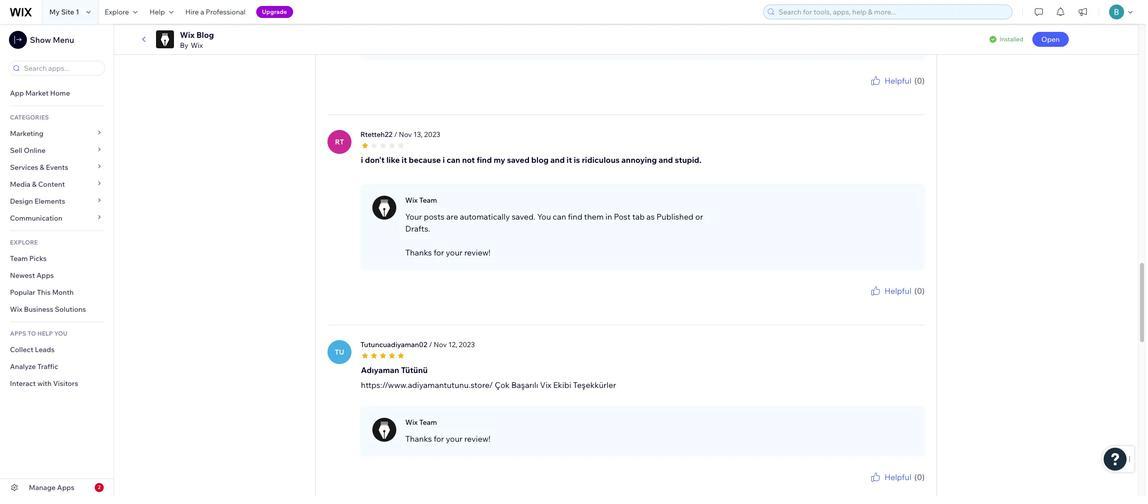 Task type: vqa. For each thing, say whether or not it's contained in the screenshot.
the top Helpful button
yes



Task type: locate. For each thing, give the bounding box(es) containing it.
çok
[[495, 380, 510, 390]]

i left don't
[[361, 155, 363, 165]]

to
[[28, 330, 36, 338]]

0 vertical spatial &
[[40, 163, 44, 172]]

interact
[[10, 380, 36, 389]]

1 horizontal spatial find
[[568, 212, 583, 222]]

1 vertical spatial helpful button
[[870, 285, 912, 297]]

1 vertical spatial thank you for your feedback
[[846, 297, 925, 305]]

0 vertical spatial /
[[394, 130, 397, 139]]

0 horizontal spatial 2023
[[424, 130, 441, 139]]

1 horizontal spatial i
[[443, 155, 445, 165]]

market
[[25, 89, 49, 98]]

1 vertical spatial nov
[[434, 340, 447, 349]]

1 horizontal spatial and
[[659, 155, 673, 165]]

collect
[[10, 346, 33, 355]]

1 thank you for your feedback from the top
[[846, 87, 925, 94]]

wix
[[406, 21, 418, 30], [180, 30, 195, 40], [191, 41, 203, 50], [406, 196, 418, 205], [10, 305, 22, 314], [406, 418, 418, 427]]

2 vertical spatial (0)
[[915, 473, 925, 483]]

1 vertical spatial &
[[32, 180, 37, 189]]

1 horizontal spatial &
[[40, 163, 44, 172]]

0 vertical spatial (0)
[[915, 76, 925, 86]]

thank you for your feedback
[[846, 87, 925, 94], [846, 297, 925, 305], [846, 484, 925, 491]]

2 vertical spatial helpful
[[885, 473, 912, 483]]

0 vertical spatial helpful
[[885, 76, 912, 86]]

&
[[40, 163, 44, 172], [32, 180, 37, 189]]

tu
[[335, 348, 344, 357]]

2 wix team from the top
[[406, 196, 437, 205]]

1 i from the left
[[361, 155, 363, 165]]

0 vertical spatial thank you for your feedback
[[846, 87, 925, 94]]

and left stupid.
[[659, 155, 673, 165]]

0 vertical spatial wix team
[[406, 21, 437, 30]]

3 thank you for your feedback from the top
[[846, 484, 925, 491]]

1 wix team from the top
[[406, 21, 437, 30]]

online
[[24, 146, 46, 155]]

apps right manage
[[57, 484, 74, 493]]

it left is
[[567, 155, 572, 165]]

1 horizontal spatial /
[[429, 340, 432, 349]]

picks
[[29, 254, 47, 263]]

stupid.
[[675, 155, 702, 165]]

apps inside 'link'
[[37, 271, 54, 280]]

2 vertical spatial thank you for your feedback
[[846, 484, 925, 491]]

2 helpful from the top
[[885, 286, 912, 296]]

0 horizontal spatial and
[[551, 155, 565, 165]]

2 w i image from the top
[[373, 196, 397, 220]]

find
[[477, 155, 492, 165], [568, 212, 583, 222]]

as
[[647, 212, 655, 222]]

hire
[[185, 7, 199, 16]]

traffic
[[37, 363, 58, 372]]

1 review! from the top
[[465, 248, 491, 258]]

2023 for are
[[424, 130, 441, 139]]

& right media
[[32, 180, 37, 189]]

newest
[[10, 271, 35, 280]]

2023 for your
[[459, 340, 475, 349]]

nov left 12,
[[434, 340, 447, 349]]

başarılı
[[512, 380, 539, 390]]

0 vertical spatial nov
[[399, 130, 412, 139]]

1 vertical spatial w i image
[[373, 196, 397, 220]]

& for content
[[32, 180, 37, 189]]

home
[[50, 89, 70, 98]]

12,
[[449, 340, 457, 349]]

collect leads
[[10, 346, 55, 355]]

it
[[402, 155, 407, 165], [567, 155, 572, 165]]

1 vertical spatial (0)
[[915, 286, 925, 296]]

team picks
[[10, 254, 47, 263]]

thanks
[[406, 248, 432, 258], [406, 434, 432, 444]]

/ left 12,
[[429, 340, 432, 349]]

0 horizontal spatial can
[[447, 155, 461, 165]]

0 horizontal spatial nov
[[399, 130, 412, 139]]

3 (0) from the top
[[915, 473, 925, 483]]

analyze
[[10, 363, 36, 372]]

find left my
[[477, 155, 492, 165]]

analyze traffic
[[10, 363, 58, 372]]

helpful button for thanks for your review!
[[870, 472, 912, 484]]

open button
[[1033, 32, 1069, 47]]

1 horizontal spatial nov
[[434, 340, 447, 349]]

w i image for your posts are automatically saved. you can find them in post tab as published or drafts. thanks for your review!
[[373, 196, 397, 220]]

menu
[[53, 35, 74, 45]]

1 thank from the top
[[846, 87, 863, 94]]

can right you at the left top of page
[[553, 212, 566, 222]]

2 thanks from the top
[[406, 434, 432, 444]]

find inside your posts are automatically saved. you can find them in post tab as published or drafts. thanks for your review!
[[568, 212, 583, 222]]

show
[[30, 35, 51, 45]]

0 vertical spatial w i image
[[373, 21, 397, 45]]

thank for your posts are automatically saved. you can find them in post tab as published or drafts. thanks for your review!
[[846, 297, 863, 305]]

apps to help you
[[10, 330, 67, 338]]

feedback for thanks for your review!
[[899, 484, 925, 491]]

this
[[37, 288, 51, 297]]

and right blog at the top left of page
[[551, 155, 565, 165]]

1 vertical spatial apps
[[57, 484, 74, 493]]

design elements link
[[0, 193, 114, 210]]

1 it from the left
[[402, 155, 407, 165]]

2 helpful button from the top
[[870, 285, 912, 297]]

& left events
[[40, 163, 44, 172]]

tutuncuadiyaman02
[[361, 340, 428, 349]]

1 thanks from the top
[[406, 248, 432, 258]]

media & content link
[[0, 176, 114, 193]]

2 thank you for your feedback from the top
[[846, 297, 925, 305]]

content
[[38, 180, 65, 189]]

can inside your posts are automatically saved. you can find them in post tab as published or drafts. thanks for your review!
[[553, 212, 566, 222]]

0 vertical spatial review!
[[465, 248, 491, 258]]

0 horizontal spatial find
[[477, 155, 492, 165]]

2 you from the top
[[865, 297, 875, 305]]

2 vertical spatial you
[[865, 484, 875, 491]]

0 vertical spatial helpful button
[[870, 75, 912, 87]]

1
[[76, 7, 79, 16]]

services & events
[[10, 163, 68, 172]]

adıyaman
[[361, 365, 400, 375]]

site
[[61, 7, 74, 16]]

2 thank from the top
[[846, 297, 863, 305]]

2 and from the left
[[659, 155, 673, 165]]

newest apps link
[[0, 267, 114, 284]]

helpful button for your posts are automatically saved. you can find them in post tab as published or drafts. thanks for your review!
[[870, 285, 912, 297]]

3 helpful button from the top
[[870, 472, 912, 484]]

3 wix team from the top
[[406, 418, 437, 427]]

13,
[[414, 130, 423, 139]]

upgrade button
[[256, 6, 293, 18]]

apps up this
[[37, 271, 54, 280]]

3 helpful from the top
[[885, 473, 912, 483]]

0 vertical spatial you
[[865, 87, 875, 94]]

3 you from the top
[[865, 484, 875, 491]]

2023 right 13, at top left
[[424, 130, 441, 139]]

nov left 13, at top left
[[399, 130, 412, 139]]

1 horizontal spatial apps
[[57, 484, 74, 493]]

help
[[37, 330, 53, 338]]

w i image
[[373, 21, 397, 45], [373, 196, 397, 220], [373, 418, 397, 442]]

3 feedback from the top
[[899, 484, 925, 491]]

help button
[[144, 0, 179, 24]]

apps
[[37, 271, 54, 280], [57, 484, 74, 493]]

2 (0) from the top
[[915, 286, 925, 296]]

1 you from the top
[[865, 87, 875, 94]]

1 horizontal spatial 2023
[[459, 340, 475, 349]]

find left them
[[568, 212, 583, 222]]

manage apps
[[29, 484, 74, 493]]

1 horizontal spatial can
[[553, 212, 566, 222]]

1 vertical spatial review!
[[465, 434, 491, 444]]

2 vertical spatial thank
[[846, 484, 863, 491]]

1 vertical spatial helpful
[[885, 286, 912, 296]]

blog
[[196, 30, 214, 40]]

0 vertical spatial 2023
[[424, 130, 441, 139]]

0 vertical spatial feedback
[[899, 87, 925, 94]]

team
[[419, 21, 437, 30], [419, 196, 437, 205], [10, 254, 28, 263], [419, 418, 437, 427]]

1 vertical spatial feedback
[[899, 297, 925, 305]]

0 horizontal spatial it
[[402, 155, 407, 165]]

it right like
[[402, 155, 407, 165]]

popular this month
[[10, 288, 74, 297]]

0 horizontal spatial apps
[[37, 271, 54, 280]]

can left the not
[[447, 155, 461, 165]]

interact with visitors
[[10, 380, 78, 389]]

2 vertical spatial w i image
[[373, 418, 397, 442]]

helpful for your posts are automatically saved. you can find them in post tab as published or drafts. thanks for your review!
[[885, 286, 912, 296]]

categories
[[10, 114, 49, 121]]

i right because
[[443, 155, 445, 165]]

or
[[696, 212, 704, 222]]

a
[[200, 7, 204, 16]]

popular
[[10, 288, 35, 297]]

1 vertical spatial you
[[865, 297, 875, 305]]

/ for thanks
[[429, 340, 432, 349]]

1 vertical spatial find
[[568, 212, 583, 222]]

drafts.
[[406, 224, 430, 234]]

0 horizontal spatial /
[[394, 130, 397, 139]]

1 vertical spatial wix team
[[406, 196, 437, 205]]

and
[[551, 155, 565, 165], [659, 155, 673, 165]]

/ right rtetteh22 at left
[[394, 130, 397, 139]]

interact with visitors link
[[0, 376, 114, 393]]

3 w i image from the top
[[373, 418, 397, 442]]

post
[[614, 212, 631, 222]]

2023
[[424, 130, 441, 139], [459, 340, 475, 349]]

wix team
[[406, 21, 437, 30], [406, 196, 437, 205], [406, 418, 437, 427]]

helpful
[[885, 76, 912, 86], [885, 286, 912, 296], [885, 473, 912, 483]]

2 vertical spatial helpful button
[[870, 472, 912, 484]]

show menu
[[30, 35, 74, 45]]

0 vertical spatial thanks
[[406, 248, 432, 258]]

0 vertical spatial apps
[[37, 271, 54, 280]]

app
[[10, 89, 24, 98]]

for
[[876, 87, 884, 94], [434, 248, 444, 258], [876, 297, 884, 305], [434, 434, 444, 444], [876, 484, 884, 491]]

2023 right 12,
[[459, 340, 475, 349]]

(0)
[[915, 76, 925, 86], [915, 286, 925, 296], [915, 473, 925, 483]]

2 vertical spatial feedback
[[899, 484, 925, 491]]

1 vertical spatial /
[[429, 340, 432, 349]]

published
[[657, 212, 694, 222]]

1 vertical spatial can
[[553, 212, 566, 222]]

can for you
[[553, 212, 566, 222]]

0 vertical spatial thank
[[846, 87, 863, 94]]

nov
[[399, 130, 412, 139], [434, 340, 447, 349]]

3 thank from the top
[[846, 484, 863, 491]]

0 vertical spatial can
[[447, 155, 461, 165]]

tab
[[633, 212, 645, 222]]

thank you for your feedback for your posts are automatically saved. you can find them in post tab as published or drafts. thanks for your review!
[[846, 297, 925, 305]]

2 it from the left
[[567, 155, 572, 165]]

1 feedback from the top
[[899, 87, 925, 94]]

professional
[[206, 7, 246, 16]]

1 vertical spatial thank
[[846, 297, 863, 305]]

media & content
[[10, 180, 65, 189]]

rtetteh22 / nov 13, 2023
[[361, 130, 441, 139]]

blog
[[532, 155, 549, 165]]

rtetteh22
[[361, 130, 393, 139]]

1 horizontal spatial it
[[567, 155, 572, 165]]

app market home link
[[0, 85, 114, 102]]

0 horizontal spatial &
[[32, 180, 37, 189]]

0 horizontal spatial i
[[361, 155, 363, 165]]

0 vertical spatial find
[[477, 155, 492, 165]]

1 vertical spatial 2023
[[459, 340, 475, 349]]

1 vertical spatial thanks
[[406, 434, 432, 444]]

2 feedback from the top
[[899, 297, 925, 305]]

is
[[574, 155, 580, 165]]

2 vertical spatial wix team
[[406, 418, 437, 427]]



Task type: describe. For each thing, give the bounding box(es) containing it.
marketing link
[[0, 125, 114, 142]]

tütünü
[[401, 365, 428, 375]]

because
[[409, 155, 441, 165]]

1 helpful button from the top
[[870, 75, 912, 87]]

hire a professional
[[185, 7, 246, 16]]

are
[[447, 212, 458, 222]]

posts
[[424, 212, 445, 222]]

1 helpful from the top
[[885, 76, 912, 86]]

app market home
[[10, 89, 70, 98]]

Search for tools, apps, help & more... field
[[776, 5, 1010, 19]]

marketing
[[10, 129, 43, 138]]

explore
[[10, 239, 38, 246]]

my
[[494, 155, 506, 165]]

https://www.adiyamantutunu.store/
[[361, 380, 493, 390]]

feedback for your posts are automatically saved. you can find them in post tab as published or drafts. thanks for your review!
[[899, 297, 925, 305]]

by
[[180, 41, 188, 50]]

visitors
[[53, 380, 78, 389]]

like
[[387, 155, 400, 165]]

wix blog logo image
[[156, 30, 174, 48]]

ekibi
[[554, 380, 572, 390]]

your
[[406, 212, 422, 222]]

(0) for your posts are automatically saved. you can find them in post tab as published or drafts. thanks for your review!
[[915, 286, 925, 296]]

you
[[54, 330, 67, 338]]

2 review! from the top
[[465, 434, 491, 444]]

in
[[606, 212, 613, 222]]

design
[[10, 197, 33, 206]]

automatically
[[460, 212, 510, 222]]

2 i from the left
[[443, 155, 445, 165]]

with
[[37, 380, 52, 389]]

manage
[[29, 484, 56, 493]]

communication link
[[0, 210, 114, 227]]

wix inside wix business solutions link
[[10, 305, 22, 314]]

services
[[10, 163, 38, 172]]

design elements
[[10, 197, 65, 206]]

Search apps... field
[[21, 61, 102, 75]]

collect leads link
[[0, 342, 114, 359]]

services & events link
[[0, 159, 114, 176]]

media
[[10, 180, 30, 189]]

hire a professional link
[[179, 0, 252, 24]]

2
[[98, 485, 101, 491]]

my site 1
[[49, 7, 79, 16]]

team inside sidebar element
[[10, 254, 28, 263]]

review! inside your posts are automatically saved. you can find them in post tab as published or drafts. thanks for your review!
[[465, 248, 491, 258]]

ridiculous
[[582, 155, 620, 165]]

annoying
[[622, 155, 657, 165]]

& for events
[[40, 163, 44, 172]]

(0) for thanks for your review!
[[915, 473, 925, 483]]

leads
[[35, 346, 55, 355]]

apps for manage apps
[[57, 484, 74, 493]]

thanks inside your posts are automatically saved. you can find them in post tab as published or drafts. thanks for your review!
[[406, 248, 432, 258]]

open
[[1042, 35, 1060, 44]]

i don't like  it because i can not find my saved blog and it is ridiculous  annoying and stupid.
[[361, 155, 702, 165]]

elements
[[35, 197, 65, 206]]

saved.
[[512, 212, 536, 222]]

can for i
[[447, 155, 461, 165]]

don't
[[365, 155, 385, 165]]

saved
[[507, 155, 530, 165]]

helpful for thanks for your review!
[[885, 473, 912, 483]]

adıyaman tütünü https://www.adiyamantutunu.store/ çok başarılı vix ekibi teşekkürler
[[361, 365, 617, 390]]

thank for thanks for your review!
[[846, 484, 863, 491]]

wix team for thanks
[[406, 418, 437, 427]]

apps for newest apps
[[37, 271, 54, 280]]

show menu button
[[9, 31, 74, 49]]

nov for your
[[399, 130, 412, 139]]

1 w i image from the top
[[373, 21, 397, 45]]

your inside your posts are automatically saved. you can find them in post tab as published or drafts. thanks for your review!
[[446, 248, 463, 258]]

vix
[[540, 380, 552, 390]]

popular this month link
[[0, 284, 114, 301]]

tutuncuadiyaman02 / nov 12, 2023
[[361, 340, 475, 349]]

thanks for your review!
[[406, 434, 491, 444]]

month
[[52, 288, 74, 297]]

you for your posts are automatically saved. you can find them in post tab as published or drafts. thanks for your review!
[[865, 297, 875, 305]]

sell
[[10, 146, 22, 155]]

nov for thanks
[[434, 340, 447, 349]]

w i image for thanks for your review!
[[373, 418, 397, 442]]

sell online
[[10, 146, 46, 155]]

you
[[538, 212, 551, 222]]

solutions
[[55, 305, 86, 314]]

newest apps
[[10, 271, 54, 280]]

you for thanks for your review!
[[865, 484, 875, 491]]

wix business solutions
[[10, 305, 86, 314]]

sidebar element
[[0, 24, 114, 497]]

/ for your
[[394, 130, 397, 139]]

explore
[[105, 7, 129, 16]]

wix business solutions link
[[0, 301, 114, 318]]

not
[[462, 155, 475, 165]]

thank you for your feedback for thanks for your review!
[[846, 484, 925, 491]]

wix blog by wix
[[180, 30, 214, 50]]

rt
[[335, 137, 344, 146]]

sell online link
[[0, 142, 114, 159]]

upgrade
[[262, 8, 287, 15]]

for inside your posts are automatically saved. you can find them in post tab as published or drafts. thanks for your review!
[[434, 248, 444, 258]]

1 and from the left
[[551, 155, 565, 165]]

help
[[150, 7, 165, 16]]

wix team for your
[[406, 196, 437, 205]]

1 (0) from the top
[[915, 76, 925, 86]]



